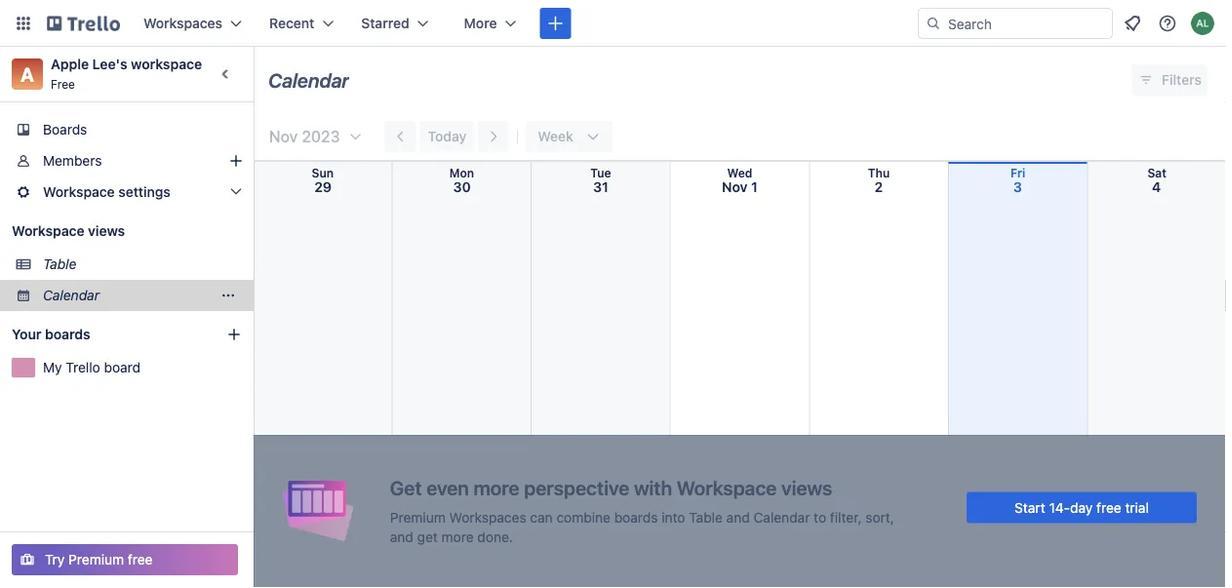 Task type: vqa. For each thing, say whether or not it's contained in the screenshot.
Workspace settings
yes



Task type: describe. For each thing, give the bounding box(es) containing it.
your boards with 1 items element
[[12, 323, 197, 346]]

my trello board
[[43, 359, 141, 376]]

apple
[[51, 56, 89, 72]]

sort,
[[866, 509, 894, 525]]

board
[[104, 359, 141, 376]]

my
[[43, 359, 62, 376]]

primary element
[[0, 0, 1226, 47]]

get even more perspective with workspace views premium workspaces can combine boards into table and calendar to filter, sort, and get more done.
[[390, 477, 894, 545]]

free
[[51, 77, 75, 91]]

wed
[[727, 166, 753, 180]]

apple lee (applelee29) image
[[1191, 12, 1215, 35]]

start 14-day free trial link
[[967, 492, 1197, 523]]

try premium free
[[45, 552, 153, 568]]

table link
[[43, 255, 242, 274]]

try
[[45, 552, 65, 568]]

your boards
[[12, 326, 90, 342]]

open information menu image
[[1158, 14, 1177, 33]]

sat
[[1148, 166, 1167, 180]]

more
[[464, 15, 497, 31]]

31
[[593, 179, 609, 195]]

workspaces inside 'get even more perspective with workspace views premium workspaces can combine boards into table and calendar to filter, sort, and get more done.'
[[449, 509, 526, 525]]

members
[[43, 153, 102, 169]]

a
[[20, 62, 34, 85]]

start 14-day free trial
[[1015, 499, 1149, 516]]

can
[[530, 509, 553, 525]]

0 horizontal spatial and
[[390, 529, 414, 545]]

sun
[[312, 166, 334, 180]]

1 vertical spatial more
[[442, 529, 474, 545]]

my trello board link
[[43, 358, 242, 378]]

settings
[[118, 184, 171, 200]]

3
[[1013, 179, 1022, 195]]

get
[[390, 477, 422, 499]]

workspaces inside dropdown button
[[143, 15, 222, 31]]

trial
[[1125, 499, 1149, 516]]

workspaces button
[[132, 8, 254, 39]]

apple lee's workspace free
[[51, 56, 202, 91]]

premium inside 'button'
[[68, 552, 124, 568]]

week
[[538, 128, 573, 144]]

a link
[[12, 59, 43, 90]]

table inside 'get even more perspective with workspace views premium workspaces can combine boards into table and calendar to filter, sort, and get more done.'
[[689, 509, 723, 525]]

0 vertical spatial views
[[88, 223, 125, 239]]

fri
[[1011, 166, 1026, 180]]

workspace for workspace views
[[12, 223, 84, 239]]

try premium free button
[[12, 544, 238, 576]]

0 vertical spatial and
[[726, 509, 750, 525]]

premium inside 'get even more perspective with workspace views premium workspaces can combine boards into table and calendar to filter, sort, and get more done.'
[[390, 509, 446, 525]]

into
[[662, 509, 685, 525]]

done.
[[477, 529, 513, 545]]

boards inside 'get even more perspective with workspace views premium workspaces can combine boards into table and calendar to filter, sort, and get more done.'
[[614, 509, 658, 525]]

29
[[314, 179, 332, 195]]

0 vertical spatial more
[[474, 477, 520, 499]]

back to home image
[[47, 8, 120, 39]]

workspace settings
[[43, 184, 171, 200]]

thu
[[868, 166, 890, 180]]

your
[[12, 326, 41, 342]]

30
[[453, 179, 471, 195]]

nov 2023 button
[[261, 121, 363, 152]]

recent button
[[258, 8, 346, 39]]

get
[[417, 529, 438, 545]]



Task type: locate. For each thing, give the bounding box(es) containing it.
more button
[[452, 8, 528, 39]]

members link
[[0, 145, 254, 177]]

1 vertical spatial workspaces
[[449, 509, 526, 525]]

trello
[[66, 359, 100, 376]]

free right day
[[1097, 499, 1122, 516]]

to
[[814, 509, 826, 525]]

boards link
[[0, 114, 254, 145]]

1 vertical spatial nov
[[722, 179, 748, 195]]

1 horizontal spatial workspaces
[[449, 509, 526, 525]]

tue
[[590, 166, 611, 180]]

workspaces up workspace
[[143, 15, 222, 31]]

create board or workspace image
[[546, 14, 565, 33]]

nov left 2023 in the top of the page
[[269, 127, 298, 146]]

and
[[726, 509, 750, 525], [390, 529, 414, 545]]

premium
[[390, 509, 446, 525], [68, 552, 124, 568]]

workspace actions menu image
[[220, 288, 236, 303]]

Calendar text field
[[268, 61, 349, 99]]

nov for nov 1
[[722, 179, 748, 195]]

4
[[1152, 179, 1161, 195]]

combine
[[557, 509, 611, 525]]

calendar left to
[[754, 509, 810, 525]]

0 vertical spatial table
[[43, 256, 77, 272]]

more
[[474, 477, 520, 499], [442, 529, 474, 545]]

workspace inside 'get even more perspective with workspace views premium workspaces can combine boards into table and calendar to filter, sort, and get more done.'
[[677, 477, 777, 499]]

workspace settings button
[[0, 177, 254, 208]]

workspace for workspace settings
[[43, 184, 115, 200]]

mon
[[449, 166, 474, 180]]

1 vertical spatial workspace
[[12, 223, 84, 239]]

workspaces up done.
[[449, 509, 526, 525]]

add board image
[[226, 327, 242, 342]]

0 vertical spatial calendar
[[268, 68, 349, 91]]

1 vertical spatial premium
[[68, 552, 124, 568]]

nov 2023
[[269, 127, 340, 146]]

nov
[[269, 127, 298, 146], [722, 179, 748, 195]]

workspace views
[[12, 223, 125, 239]]

lee's
[[92, 56, 127, 72]]

premium up get in the bottom left of the page
[[390, 509, 446, 525]]

today button
[[420, 121, 474, 152]]

calendar inside 'get even more perspective with workspace views premium workspaces can combine boards into table and calendar to filter, sort, and get more done.'
[[754, 509, 810, 525]]

0 horizontal spatial views
[[88, 223, 125, 239]]

views
[[88, 223, 125, 239], [781, 477, 832, 499]]

views inside 'get even more perspective with workspace views premium workspaces can combine boards into table and calendar to filter, sort, and get more done.'
[[781, 477, 832, 499]]

and left get in the bottom left of the page
[[390, 529, 414, 545]]

2 vertical spatial calendar
[[754, 509, 810, 525]]

workspace navigation collapse icon image
[[213, 60, 240, 88]]

today
[[428, 128, 467, 144]]

0 vertical spatial boards
[[45, 326, 90, 342]]

more up done.
[[474, 477, 520, 499]]

1 horizontal spatial boards
[[614, 509, 658, 525]]

1 vertical spatial and
[[390, 529, 414, 545]]

workspace down members
[[43, 184, 115, 200]]

views down the workspace settings
[[88, 223, 125, 239]]

starred button
[[350, 8, 441, 39]]

2 horizontal spatial calendar
[[754, 509, 810, 525]]

workspace
[[43, 184, 115, 200], [12, 223, 84, 239], [677, 477, 777, 499]]

calendar up "your boards"
[[43, 287, 100, 303]]

start
[[1015, 499, 1045, 516]]

filter,
[[830, 509, 862, 525]]

boards up my
[[45, 326, 90, 342]]

1 horizontal spatial table
[[689, 509, 723, 525]]

with
[[634, 477, 672, 499]]

filters
[[1162, 72, 1202, 88]]

table right into
[[689, 509, 723, 525]]

nov inside button
[[269, 127, 298, 146]]

and right into
[[726, 509, 750, 525]]

table down workspace views
[[43, 256, 77, 272]]

2
[[875, 179, 883, 195]]

1 vertical spatial calendar
[[43, 287, 100, 303]]

1 horizontal spatial calendar
[[268, 68, 349, 91]]

0 vertical spatial nov
[[269, 127, 298, 146]]

1 horizontal spatial nov
[[722, 179, 748, 195]]

views up to
[[781, 477, 832, 499]]

filters button
[[1133, 64, 1208, 96]]

1 vertical spatial free
[[128, 552, 153, 568]]

workspace up into
[[677, 477, 777, 499]]

0 horizontal spatial premium
[[68, 552, 124, 568]]

nov 1
[[722, 179, 758, 195]]

0 horizontal spatial calendar
[[43, 287, 100, 303]]

day
[[1070, 499, 1093, 516]]

2023
[[302, 127, 340, 146]]

1 vertical spatial boards
[[614, 509, 658, 525]]

calendar
[[268, 68, 349, 91], [43, 287, 100, 303], [754, 509, 810, 525]]

0 horizontal spatial boards
[[45, 326, 90, 342]]

boards
[[45, 326, 90, 342], [614, 509, 658, 525]]

2 vertical spatial workspace
[[677, 477, 777, 499]]

week button
[[526, 121, 613, 152]]

0 horizontal spatial table
[[43, 256, 77, 272]]

1 horizontal spatial free
[[1097, 499, 1122, 516]]

free inside 'button'
[[128, 552, 153, 568]]

0 horizontal spatial nov
[[269, 127, 298, 146]]

table
[[43, 256, 77, 272], [689, 509, 723, 525]]

search image
[[926, 16, 941, 31]]

0 horizontal spatial free
[[128, 552, 153, 568]]

apple lee's workspace link
[[51, 56, 202, 72]]

0 vertical spatial premium
[[390, 509, 446, 525]]

perspective
[[524, 477, 630, 499]]

nov left 1
[[722, 179, 748, 195]]

0 vertical spatial workspace
[[43, 184, 115, 200]]

1 vertical spatial table
[[689, 509, 723, 525]]

more right get in the bottom left of the page
[[442, 529, 474, 545]]

1 vertical spatial views
[[781, 477, 832, 499]]

starred
[[361, 15, 409, 31]]

calendar link
[[43, 286, 211, 305]]

boards down with
[[614, 509, 658, 525]]

recent
[[269, 15, 314, 31]]

14-
[[1049, 499, 1070, 516]]

1 horizontal spatial premium
[[390, 509, 446, 525]]

premium right 'try'
[[68, 552, 124, 568]]

even
[[426, 477, 469, 499]]

0 vertical spatial workspaces
[[143, 15, 222, 31]]

1
[[751, 179, 758, 195]]

calendar down recent dropdown button
[[268, 68, 349, 91]]

free
[[1097, 499, 1122, 516], [128, 552, 153, 568]]

1 horizontal spatial and
[[726, 509, 750, 525]]

0 vertical spatial free
[[1097, 499, 1122, 516]]

boards
[[43, 121, 87, 138]]

0 notifications image
[[1121, 12, 1144, 35]]

workspace inside dropdown button
[[43, 184, 115, 200]]

workspaces
[[143, 15, 222, 31], [449, 509, 526, 525]]

nov for nov 2023
[[269, 127, 298, 146]]

1 horizontal spatial views
[[781, 477, 832, 499]]

Search field
[[941, 9, 1112, 38]]

0 horizontal spatial workspaces
[[143, 15, 222, 31]]

free right 'try'
[[128, 552, 153, 568]]

workspace
[[131, 56, 202, 72]]

workspace down the workspace settings
[[12, 223, 84, 239]]



